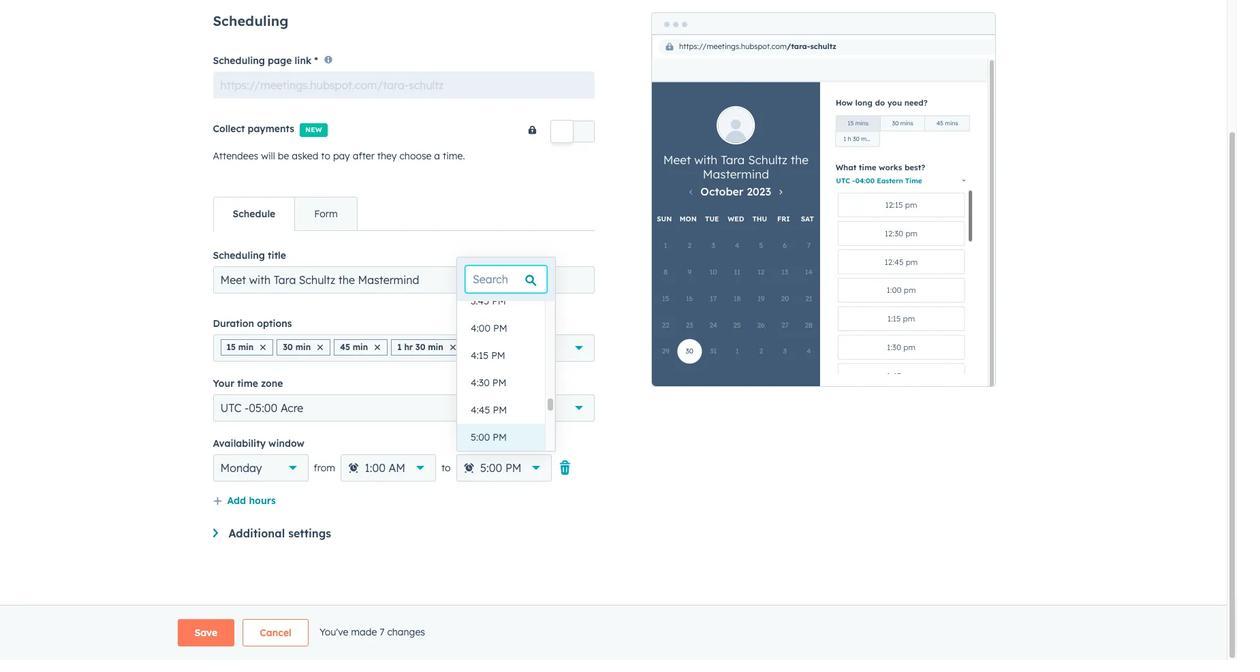 Task type: describe. For each thing, give the bounding box(es) containing it.
pm for 5:00 pm button
[[493, 431, 507, 444]]

zone
[[261, 377, 283, 390]]

schedule link
[[214, 197, 295, 230]]

payments
[[248, 122, 294, 135]]

15
[[227, 342, 236, 352]]

grid grid
[[457, 288, 555, 451]]

close image for 1 hr 30 min
[[450, 345, 456, 350]]

pm for 4:30 pm button
[[493, 377, 507, 389]]

scheduling for scheduling
[[213, 13, 289, 30]]

you've made 7 changes
[[320, 626, 425, 638]]

4 min from the left
[[428, 342, 443, 352]]

add
[[227, 495, 246, 507]]

additional
[[229, 527, 285, 540]]

scheduling page link
[[213, 54, 312, 67]]

duration options
[[213, 317, 292, 330]]

4:30 pm button
[[457, 369, 545, 397]]

from
[[314, 462, 335, 474]]

3:45
[[471, 295, 490, 307]]

pay
[[333, 150, 350, 162]]

tab panel containing utc -05:00 acre
[[213, 230, 595, 562]]

to inside "tab panel"
[[442, 462, 451, 474]]

min for 15 min
[[238, 342, 254, 352]]

attendees will be asked to pay after they choose a time.
[[213, 150, 465, 162]]

min for 30 min
[[296, 342, 311, 352]]

cancel
[[260, 627, 292, 639]]

options
[[257, 317, 292, 330]]

you've
[[320, 626, 349, 638]]

scheduling for scheduling title
[[213, 249, 265, 262]]

save
[[195, 627, 218, 639]]

4:45 pm
[[471, 404, 507, 416]]

new
[[305, 125, 322, 134]]

hours
[[249, 495, 276, 507]]

pm for 4:15 pm button
[[491, 350, 506, 362]]

close image
[[375, 345, 380, 350]]

30 min
[[283, 342, 311, 352]]

5:00 pm inside button
[[471, 431, 507, 444]]

collect payments
[[213, 122, 294, 135]]

will
[[261, 150, 275, 162]]

collect
[[213, 122, 245, 135]]

they
[[377, 150, 397, 162]]

1
[[397, 342, 402, 352]]

1 hr 30 min
[[397, 342, 443, 352]]

scheduling title
[[213, 249, 286, 262]]

4:30
[[471, 377, 490, 389]]

link
[[295, 54, 312, 67]]

4:00 pm button
[[457, 315, 545, 342]]

5:00 inside button
[[471, 431, 490, 444]]

5:00 pm inside popup button
[[481, 461, 522, 475]]

4:00 pm
[[471, 322, 508, 335]]

tab list containing schedule
[[213, 197, 358, 231]]

hr
[[404, 342, 413, 352]]

monday
[[220, 461, 262, 475]]

asked
[[292, 150, 319, 162]]

close image for 15 min
[[261, 345, 266, 350]]

form link
[[295, 197, 357, 230]]

settings
[[288, 527, 331, 540]]

Scheduling title text field
[[213, 266, 595, 294]]

0 horizontal spatial to
[[321, 150, 331, 162]]

5:00 inside popup button
[[481, 461, 503, 475]]

changes
[[387, 626, 425, 638]]

choose
[[400, 150, 432, 162]]

3:45 pm
[[471, 295, 506, 307]]

your time zone
[[213, 377, 283, 390]]

after
[[353, 150, 375, 162]]

a
[[434, 150, 440, 162]]

acre
[[281, 401, 304, 415]]



Task type: vqa. For each thing, say whether or not it's contained in the screenshot.
Notifications icon
no



Task type: locate. For each thing, give the bounding box(es) containing it.
pm down 5:00 pm button
[[506, 461, 522, 475]]

1 horizontal spatial to
[[442, 462, 451, 474]]

1 min from the left
[[238, 342, 254, 352]]

1 vertical spatial to
[[442, 462, 451, 474]]

scheduling left title
[[213, 249, 265, 262]]

min for 45 min
[[353, 342, 368, 352]]

5:00 pm
[[471, 431, 507, 444], [481, 461, 522, 475]]

pm right 3:45
[[492, 295, 506, 307]]

your
[[213, 377, 234, 390]]

2 min from the left
[[296, 342, 311, 352]]

4:15 pm button
[[457, 342, 545, 369]]

1 vertical spatial 5:00
[[481, 461, 503, 475]]

0 horizontal spatial 30
[[283, 342, 293, 352]]

min right hr on the bottom of page
[[428, 342, 443, 352]]

0 vertical spatial to
[[321, 150, 331, 162]]

to right 'am'
[[442, 462, 451, 474]]

30
[[283, 342, 293, 352], [416, 342, 426, 352]]

pm for 3:45 pm button
[[492, 295, 506, 307]]

1 close image from the left
[[261, 345, 266, 350]]

2 vertical spatial scheduling
[[213, 249, 265, 262]]

45
[[340, 342, 350, 352]]

1 horizontal spatial close image
[[318, 345, 323, 350]]

window
[[269, 437, 305, 450]]

availability
[[213, 437, 266, 450]]

-
[[245, 401, 249, 415]]

2 close image from the left
[[318, 345, 323, 350]]

page section element
[[145, 620, 1083, 647]]

pm for 4:45 pm "button"
[[493, 404, 507, 416]]

5:00 down 4:45
[[471, 431, 490, 444]]

scheduling left page
[[213, 54, 265, 67]]

close image right 15 min
[[261, 345, 266, 350]]

5:00 pm button
[[457, 424, 545, 451]]

pm
[[492, 295, 506, 307], [493, 322, 508, 335], [491, 350, 506, 362], [493, 377, 507, 389], [493, 404, 507, 416], [493, 431, 507, 444], [506, 461, 522, 475]]

title
[[268, 249, 286, 262]]

pm for 4:00 pm 'button'
[[493, 322, 508, 335]]

add hours button
[[213, 493, 276, 510]]

0 vertical spatial 5:00 pm
[[471, 431, 507, 444]]

cancel button
[[243, 620, 309, 647]]

3 min from the left
[[353, 342, 368, 352]]

4:15 pm
[[471, 350, 506, 362]]

pm inside popup button
[[506, 461, 522, 475]]

Search search field
[[465, 266, 547, 293]]

scheduling up scheduling page link
[[213, 13, 289, 30]]

attendees
[[213, 150, 258, 162]]

additional settings
[[229, 527, 331, 540]]

4:45
[[471, 404, 490, 416]]

additional settings button
[[213, 527, 595, 540]]

0 vertical spatial 5:00
[[471, 431, 490, 444]]

utc -05:00 acre
[[220, 401, 304, 415]]

pm down 4:45 pm "button"
[[493, 431, 507, 444]]

1 scheduling from the top
[[213, 13, 289, 30]]

1 horizontal spatial 30
[[416, 342, 426, 352]]

5:00 pm down 4:45 pm
[[471, 431, 507, 444]]

45 min
[[340, 342, 368, 352]]

3:45 pm button
[[457, 288, 545, 315]]

min left 45
[[296, 342, 311, 352]]

utc -05:00 acre button
[[213, 394, 595, 422]]

4:00
[[471, 322, 491, 335]]

4:15
[[471, 350, 489, 362]]

tab list
[[213, 197, 358, 231]]

to
[[321, 150, 331, 162], [442, 462, 451, 474]]

caret image
[[213, 529, 218, 537]]

pm inside button
[[492, 295, 506, 307]]

am
[[389, 461, 406, 475]]

1:00 am button
[[341, 454, 436, 482]]

scheduling for scheduling page link
[[213, 54, 265, 67]]

3 close image from the left
[[450, 345, 456, 350]]

pm inside 'button'
[[493, 322, 508, 335]]

5:00 pm down 5:00 pm button
[[481, 461, 522, 475]]

min
[[238, 342, 254, 352], [296, 342, 311, 352], [353, 342, 368, 352], [428, 342, 443, 352]]

add hours
[[227, 495, 276, 507]]

05:00
[[249, 401, 278, 415]]

schedule
[[233, 208, 276, 220]]

monday button
[[213, 454, 308, 482]]

2 horizontal spatial close image
[[450, 345, 456, 350]]

close image left 4:15
[[450, 345, 456, 350]]

pm right 4:00
[[493, 322, 508, 335]]

0 vertical spatial scheduling
[[213, 13, 289, 30]]

duration
[[213, 317, 254, 330]]

to left pay
[[321, 150, 331, 162]]

pm right 4:30 at the left
[[493, 377, 507, 389]]

time
[[237, 377, 258, 390]]

1 vertical spatial scheduling
[[213, 54, 265, 67]]

pm right 4:45
[[493, 404, 507, 416]]

made
[[351, 626, 377, 638]]

close image right 30 min
[[318, 345, 323, 350]]

4:30 pm
[[471, 377, 507, 389]]

utc
[[220, 401, 242, 415]]

1 30 from the left
[[283, 342, 293, 352]]

5:00
[[471, 431, 490, 444], [481, 461, 503, 475]]

availability window
[[213, 437, 305, 450]]

None text field
[[213, 71, 595, 99]]

pm right 4:15
[[491, 350, 506, 362]]

pm inside "button"
[[493, 404, 507, 416]]

1 vertical spatial 5:00 pm
[[481, 461, 522, 475]]

30 right hr on the bottom of page
[[416, 342, 426, 352]]

30 down options
[[283, 342, 293, 352]]

min right 45
[[353, 342, 368, 352]]

4:45 pm button
[[457, 397, 545, 424]]

7
[[380, 626, 385, 638]]

min right 15
[[238, 342, 254, 352]]

time.
[[443, 150, 465, 162]]

2 scheduling from the top
[[213, 54, 265, 67]]

form
[[314, 208, 338, 220]]

tab panel
[[213, 230, 595, 562]]

close image for 30 min
[[318, 345, 323, 350]]

be
[[278, 150, 289, 162]]

15 min
[[227, 342, 254, 352]]

page
[[268, 54, 292, 67]]

scheduling
[[213, 13, 289, 30], [213, 54, 265, 67], [213, 249, 265, 262]]

2 30 from the left
[[416, 342, 426, 352]]

0 horizontal spatial close image
[[261, 345, 266, 350]]

5:00 down 5:00 pm button
[[481, 461, 503, 475]]

close image
[[261, 345, 266, 350], [318, 345, 323, 350], [450, 345, 456, 350]]

save button
[[178, 620, 235, 647]]

3 scheduling from the top
[[213, 249, 265, 262]]

1:00 am
[[365, 461, 406, 475]]

1:00
[[365, 461, 386, 475]]

5:00 pm button
[[456, 454, 552, 482]]



